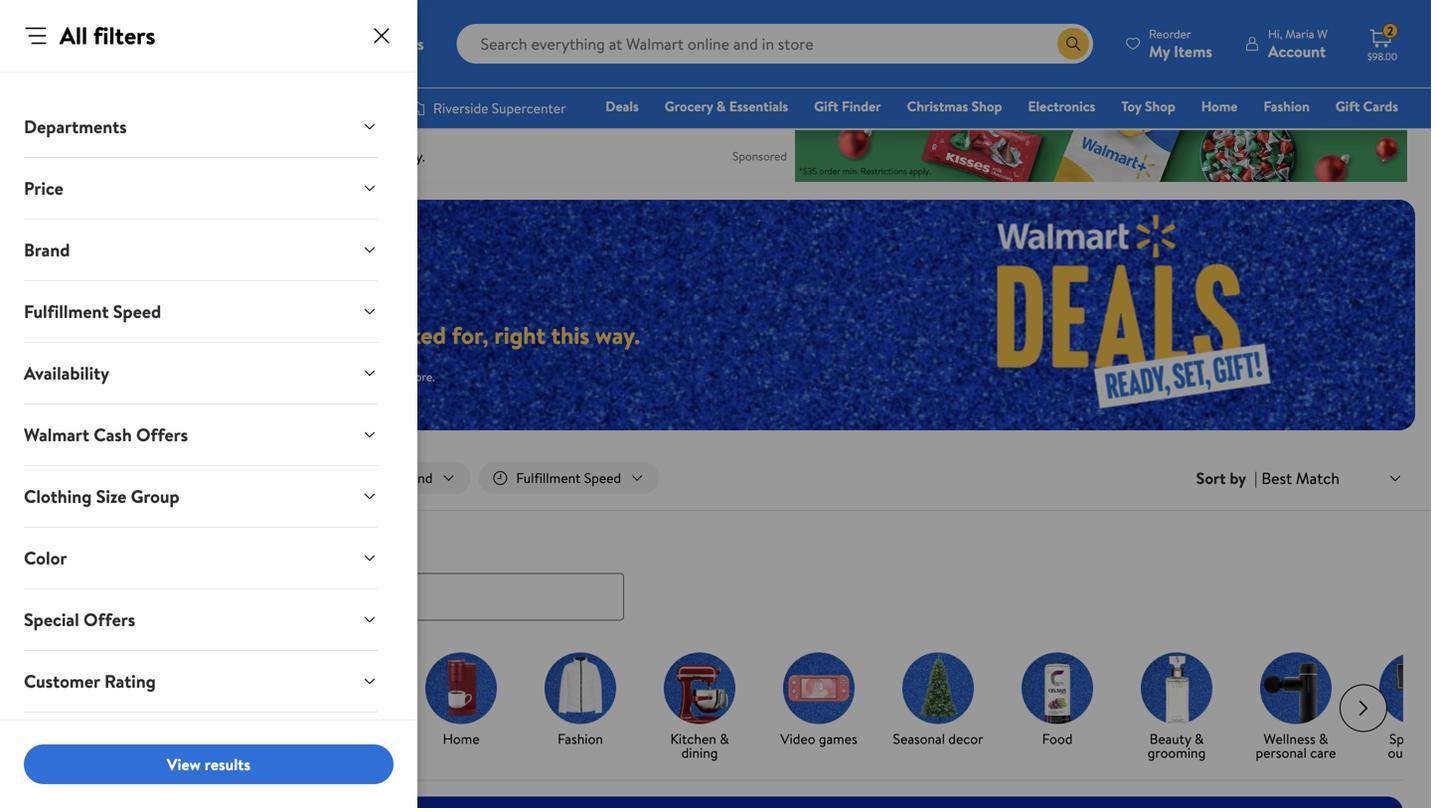 Task type: vqa. For each thing, say whether or not it's contained in the screenshot.
wellness & personal care link
yes



Task type: describe. For each thing, give the bounding box(es) containing it.
electronics
[[1028, 96, 1096, 116]]

sports
[[1390, 729, 1429, 749]]

size
[[96, 484, 127, 509]]

1 horizontal spatial home
[[1202, 96, 1238, 116]]

departments button
[[8, 96, 394, 157]]

shop sports and outdoors. image
[[1380, 653, 1432, 724]]

video games
[[781, 729, 858, 749]]

gift for finder
[[815, 96, 839, 116]]

gift finder
[[815, 96, 882, 116]]

way.
[[595, 318, 640, 352]]

departments
[[24, 114, 127, 139]]

special
[[24, 608, 79, 632]]

grocery
[[665, 96, 713, 116]]

walmart image
[[32, 28, 161, 60]]

beauty & grooming link
[[1126, 653, 1229, 764]]

& for essentials
[[717, 96, 726, 116]]

one debit link
[[1238, 123, 1323, 145]]

savings
[[105, 318, 181, 352]]

sort by |
[[1197, 467, 1258, 489]]

seasonal decor
[[893, 729, 984, 749]]

0 horizontal spatial fashion link
[[529, 653, 632, 750]]

shop toys. image
[[187, 653, 259, 724]]

1 horizontal spatial fashion link
[[1255, 95, 1319, 117]]

tech link
[[290, 653, 394, 750]]

view results button
[[24, 745, 394, 784]]

special offers button
[[8, 590, 394, 650]]

toys
[[210, 729, 236, 749]]

walmart cash offers button
[[8, 405, 394, 465]]

1 horizontal spatial deals
[[104, 729, 137, 749]]

0 horizontal spatial walmart black friday deals for days image
[[40, 245, 406, 295]]

finder
[[842, 96, 882, 116]]

cash
[[94, 423, 132, 447]]

walmart
[[24, 423, 89, 447]]

kitchen & dining
[[671, 729, 729, 763]]

asked
[[388, 318, 446, 352]]

home image
[[426, 653, 497, 724]]

& for grooming
[[1195, 729, 1204, 749]]

toy shop
[[1122, 96, 1176, 116]]

registry link
[[1161, 123, 1230, 145]]

|
[[1255, 467, 1258, 489]]

speed
[[113, 299, 161, 324]]

walmart+ link
[[1331, 123, 1408, 145]]

shop holiday decor. image
[[903, 653, 974, 724]]

last.
[[115, 368, 135, 385]]

sports link
[[1364, 653, 1432, 764]]

for,
[[452, 318, 489, 352]]

wellness & personal care
[[1256, 729, 1337, 763]]

checks.
[[179, 368, 217, 385]]

gift cards link
[[1327, 95, 1408, 117]]

& for dining
[[720, 729, 729, 749]]

deals inside search box
[[24, 534, 67, 558]]

everything
[[218, 318, 330, 352]]

wellness
[[1264, 729, 1316, 749]]

grocery & essentials link
[[656, 95, 798, 117]]

seasonal decor link
[[887, 653, 990, 750]]

while
[[40, 368, 69, 385]]

seasonal
[[893, 729, 945, 749]]

this
[[551, 318, 590, 352]]

store.
[[406, 368, 435, 385]]

group
[[131, 484, 180, 509]]

clothing
[[24, 484, 92, 509]]

clothing size group button
[[8, 466, 394, 527]]

christmas shop link
[[898, 95, 1012, 117]]

0 vertical spatial deals
[[606, 96, 639, 116]]

customer rating button
[[8, 651, 394, 712]]

shop for christmas shop
[[972, 96, 1003, 116]]

filters
[[93, 19, 155, 52]]

Walmart Site-Wide search field
[[457, 24, 1094, 64]]

customer rating
[[24, 669, 156, 694]]

debit
[[1280, 124, 1314, 144]]

christmas
[[907, 96, 969, 116]]

fulfillment speed button
[[8, 281, 394, 342]]

shop for toy shop
[[1145, 96, 1176, 116]]

in-
[[392, 368, 406, 385]]

one debit
[[1247, 124, 1314, 144]]

cards
[[1364, 96, 1399, 116]]

availability button
[[8, 343, 394, 404]]

shop kitchen and dining. image
[[664, 653, 736, 724]]

gift for cards
[[1336, 96, 1360, 116]]

while supplies last. no rain checks. select items may not be available in-store.
[[40, 368, 435, 385]]

results
[[205, 753, 251, 775]]

offers inside dropdown button
[[84, 608, 135, 632]]

availability
[[24, 361, 109, 386]]

toy shop link
[[1113, 95, 1185, 117]]

special offers
[[24, 608, 135, 632]]

dining
[[682, 743, 718, 763]]

kitchen
[[671, 729, 717, 749]]

sports 
[[1389, 729, 1432, 763]]



Task type: locate. For each thing, give the bounding box(es) containing it.
view results
[[167, 753, 251, 775]]

home link
[[1193, 95, 1247, 117], [410, 653, 513, 750]]

home
[[1202, 96, 1238, 116], [443, 729, 480, 749]]

1 horizontal spatial gift
[[1336, 96, 1360, 116]]

0 vertical spatial fashion
[[1264, 96, 1310, 116]]

sort and filter section element
[[0, 446, 1432, 510]]

beauty & grooming
[[1148, 729, 1206, 763]]

deals down 'clothing' at the left bottom of page
[[24, 534, 67, 558]]

0 horizontal spatial fashion
[[558, 729, 603, 749]]

no
[[138, 368, 154, 385]]

price button
[[8, 158, 394, 219]]

flash
[[70, 729, 101, 749]]

home down the home 'image'
[[443, 729, 480, 749]]

1 horizontal spatial walmart black friday deals for days image
[[872, 200, 1416, 431]]

rain
[[157, 368, 176, 385]]

video games link
[[768, 653, 871, 750]]

1 gift from the left
[[815, 96, 839, 116]]

grocery & essentials
[[665, 96, 789, 116]]

all filters
[[60, 19, 155, 52]]

shop right toy
[[1145, 96, 1176, 116]]

may
[[286, 368, 307, 385]]

& inside beauty & grooming
[[1195, 729, 1204, 749]]

fashion down shop fashion. image
[[558, 729, 603, 749]]

2 vertical spatial deals
[[104, 729, 137, 749]]

1 horizontal spatial home link
[[1193, 95, 1247, 117]]

all filters image
[[30, 470, 62, 486]]

toys link
[[171, 653, 274, 750]]

color button
[[8, 528, 394, 589]]

flash deals link
[[52, 653, 155, 750]]

shop right christmas
[[972, 96, 1003, 116]]

gift left the "finder"
[[815, 96, 839, 116]]

brand
[[24, 238, 70, 262]]

0 vertical spatial home link
[[1193, 95, 1247, 117]]

shop wellness and self-care. image
[[1261, 653, 1332, 724]]

walmart black friday deals for days image
[[872, 200, 1416, 431], [40, 245, 406, 295]]

games
[[819, 729, 858, 749]]

wellness & personal care link
[[1245, 653, 1348, 764]]

deals left grocery
[[606, 96, 639, 116]]

shop
[[972, 96, 1003, 116], [1145, 96, 1176, 116]]

offers right special
[[84, 608, 135, 632]]

shop inside christmas shop link
[[972, 96, 1003, 116]]

beauty
[[1150, 729, 1192, 749]]

0 horizontal spatial home link
[[410, 653, 513, 750]]

decor
[[949, 729, 984, 749]]

2 gift from the left
[[1336, 96, 1360, 116]]

food
[[1043, 729, 1073, 749]]

they
[[336, 318, 382, 352]]

grooming
[[1148, 743, 1206, 763]]

gift left cards in the top right of the page
[[1336, 96, 1360, 116]]

kitchen & dining link
[[648, 653, 752, 764]]

major savings on everything they asked for, right this way.
[[40, 318, 640, 352]]

essentials
[[730, 96, 789, 116]]

1 shop from the left
[[972, 96, 1003, 116]]

on
[[187, 318, 213, 352]]

close panel image
[[370, 24, 394, 48]]

electronics link
[[1020, 95, 1105, 117]]

& right grocery
[[717, 96, 726, 116]]

1 vertical spatial deals
[[24, 534, 67, 558]]

& inside kitchen & dining
[[720, 729, 729, 749]]

shop food. image
[[1022, 653, 1094, 724]]

1 horizontal spatial fashion
[[1264, 96, 1310, 116]]

gift inside gift cards registry
[[1336, 96, 1360, 116]]

video
[[781, 729, 816, 749]]

shop beauty and grooming. image
[[1141, 653, 1213, 724]]

fulfillment
[[24, 299, 109, 324]]

shop video games. image
[[783, 653, 855, 724]]

toy
[[1122, 96, 1142, 116]]

gift finder link
[[806, 95, 890, 117]]

personal
[[1256, 743, 1307, 763]]

deals right "flash"
[[104, 729, 137, 749]]

flash deals image
[[68, 653, 139, 724]]

0 horizontal spatial deals
[[24, 534, 67, 558]]

sort
[[1197, 467, 1226, 489]]

0 vertical spatial home
[[1202, 96, 1238, 116]]

& right dining
[[720, 729, 729, 749]]

fashion up one debit
[[1264, 96, 1310, 116]]

deals link
[[597, 95, 648, 117]]

1 vertical spatial offers
[[84, 608, 135, 632]]

1 horizontal spatial shop
[[1145, 96, 1176, 116]]

$98.00
[[1368, 50, 1398, 63]]

& right wellness
[[1320, 729, 1329, 749]]

offers right cash
[[136, 423, 188, 447]]

shop fashion. image
[[545, 653, 616, 724]]

clothing size group
[[24, 484, 180, 509]]

Search in deals search field
[[24, 573, 624, 621]]

& right 'beauty'
[[1195, 729, 1204, 749]]

all filters dialog
[[0, 0, 418, 808]]

0 vertical spatial offers
[[136, 423, 188, 447]]

price
[[24, 176, 64, 201]]

1 vertical spatial fashion link
[[529, 653, 632, 750]]

flash deals
[[70, 729, 137, 749]]

retailer
[[24, 731, 85, 756]]

0 vertical spatial fashion link
[[1255, 95, 1319, 117]]

2 horizontal spatial deals
[[606, 96, 639, 116]]

view
[[167, 753, 201, 775]]

1 vertical spatial fashion
[[558, 729, 603, 749]]

shop tech. image
[[306, 653, 378, 724]]

0 horizontal spatial shop
[[972, 96, 1003, 116]]

registry
[[1170, 124, 1221, 144]]

be
[[330, 368, 343, 385]]

1 vertical spatial home
[[443, 729, 480, 749]]

0 horizontal spatial gift
[[815, 96, 839, 116]]

care
[[1311, 743, 1337, 763]]

& for personal
[[1320, 729, 1329, 749]]

color
[[24, 546, 67, 571]]

sponsored
[[733, 148, 787, 165]]

Search search field
[[457, 24, 1094, 64]]

retailer button
[[8, 713, 394, 774]]

offers inside 'dropdown button'
[[136, 423, 188, 447]]

0 horizontal spatial home
[[443, 729, 480, 749]]

rating
[[104, 669, 156, 694]]

1 vertical spatial home link
[[410, 653, 513, 750]]

fulfillment speed
[[24, 299, 161, 324]]

deals
[[606, 96, 639, 116], [24, 534, 67, 558], [104, 729, 137, 749]]

next slide for chipmodulewithimages list image
[[1340, 685, 1388, 732]]

&
[[717, 96, 726, 116], [720, 729, 729, 749], [1195, 729, 1204, 749], [1320, 729, 1329, 749]]

offers
[[136, 423, 188, 447], [84, 608, 135, 632]]

2 shop from the left
[[1145, 96, 1176, 116]]

Deals search field
[[0, 534, 1432, 621]]

home up registry link
[[1202, 96, 1238, 116]]

& inside wellness & personal care
[[1320, 729, 1329, 749]]

shop inside toy shop link
[[1145, 96, 1176, 116]]

gift cards registry
[[1170, 96, 1399, 144]]

one
[[1247, 124, 1276, 144]]

by
[[1230, 467, 1247, 489]]

customer
[[24, 669, 100, 694]]

fashion
[[1264, 96, 1310, 116], [558, 729, 603, 749]]

food link
[[1006, 653, 1110, 750]]

items
[[255, 368, 283, 385]]



